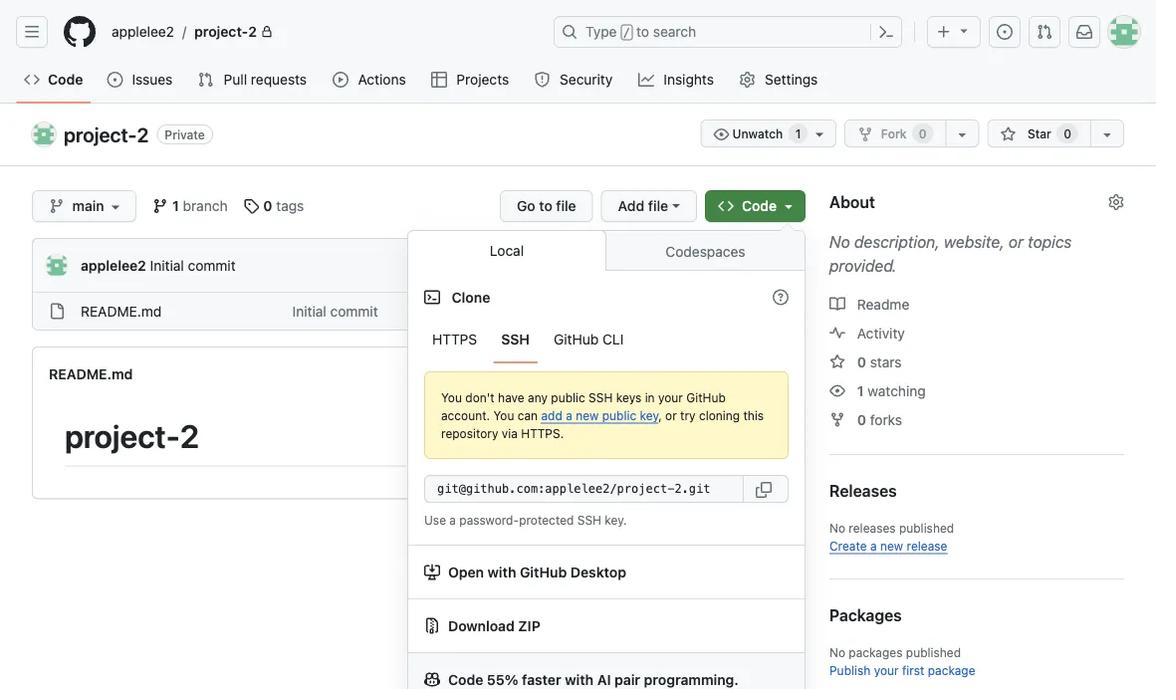 Task type: vqa. For each thing, say whether or not it's contained in the screenshot.
topmost Homepage 'Icon'
no



Task type: describe. For each thing, give the bounding box(es) containing it.
public inside you don't have any public ssh keys in your github account.         you can
[[551, 391, 586, 404]]

0 horizontal spatial eye image
[[714, 127, 730, 142]]

no description, website, or topics provided.
[[830, 233, 1072, 275]]

your inside the no packages published publish your first package
[[874, 664, 899, 677]]

try
[[681, 408, 696, 422]]

2 vertical spatial github
[[520, 564, 567, 580]]

owner avatar image
[[32, 123, 56, 146]]

, or try cloning this repository via https.
[[441, 408, 764, 440]]

package
[[928, 664, 976, 677]]

history image
[[711, 258, 727, 273]]

1 vertical spatial readme.md
[[49, 366, 133, 382]]

add a new public key link
[[541, 408, 659, 422]]

0 forks
[[858, 411, 903, 428]]

local button
[[408, 230, 607, 271]]

unwatch
[[730, 127, 787, 140]]

homepage image
[[64, 16, 96, 48]]

project-2 inside list
[[194, 23, 257, 40]]

issues
[[132, 71, 173, 88]]

add
[[618, 198, 645, 214]]

applelee2 initial commit
[[81, 257, 236, 273]]

readme
[[854, 296, 910, 312]]

issues link
[[99, 65, 182, 95]]

initial inside row
[[293, 303, 327, 319]]

tag image
[[244, 198, 260, 214]]

row containing readme.md
[[33, 292, 805, 330]]

first
[[903, 664, 925, 677]]

a for add
[[566, 408, 573, 422]]

https.
[[521, 426, 564, 440]]

in
[[645, 391, 655, 404]]

2 inside project-2 link
[[248, 23, 257, 40]]

open
[[448, 564, 484, 580]]

security
[[560, 71, 613, 88]]

1 vertical spatial you
[[494, 408, 514, 422]]

publish
[[830, 664, 871, 677]]

plus image
[[937, 24, 952, 40]]

you don't have any public ssh keys in your github account.         you can
[[441, 391, 726, 422]]

actions link
[[325, 65, 415, 95]]

git@github.com:applelee2/project-2.git text field
[[424, 475, 744, 503]]

private
[[165, 128, 205, 141]]

to inside go to file link
[[539, 198, 553, 214]]

cell inside row
[[49, 301, 65, 322]]

github cli button
[[546, 325, 632, 355]]

terminal image
[[424, 289, 440, 305]]

password-
[[460, 513, 519, 527]]

ago inside row
[[765, 303, 789, 319]]

have
[[498, 391, 525, 404]]

0 stars
[[858, 354, 902, 370]]

0 for 0 tags
[[263, 198, 272, 214]]

fork 0
[[882, 127, 927, 140]]

ai
[[597, 671, 611, 688]]

initial commit
[[293, 303, 378, 319]]

add a new public key
[[541, 408, 659, 422]]

published for package
[[906, 646, 961, 660]]

desktop
[[571, 564, 627, 580]]

1 vertical spatial code
[[742, 198, 777, 214]]

projects link
[[423, 65, 519, 95]]

codespaces button
[[607, 231, 805, 271]]

git pull request image for issue opened image
[[198, 72, 214, 88]]

github cli
[[554, 331, 624, 348]]

readme link
[[830, 296, 910, 312]]

repository
[[441, 426, 499, 440]]

or inside no description, website, or topics provided.
[[1009, 233, 1024, 252]]

faster
[[522, 671, 562, 688]]

,
[[659, 408, 662, 422]]

1 file from the left
[[556, 198, 577, 214]]

1 minute ago link
[[613, 255, 695, 276]]

key
[[640, 408, 659, 422]]

file image
[[49, 303, 65, 319]]

settings link
[[732, 65, 828, 95]]

requests
[[251, 71, 307, 88]]

1 right unwatch
[[796, 127, 801, 140]]

0 vertical spatial code image
[[24, 72, 40, 88]]

codespaces
[[666, 243, 746, 260]]

1 inside row
[[707, 303, 714, 319]]

packages
[[830, 606, 902, 625]]

tab list containing https
[[424, 316, 632, 364]]

create a new release link
[[830, 539, 948, 553]]

description,
[[855, 233, 940, 252]]

0 horizontal spatial with
[[488, 564, 517, 580]]

1 down 0 stars
[[858, 383, 864, 399]]

1 horizontal spatial triangle down image
[[956, 22, 972, 38]]

copy to clipboard image
[[756, 482, 772, 498]]

can
[[518, 408, 538, 422]]

0 users starred this repository element
[[1057, 124, 1079, 143]]

copilot image
[[424, 672, 440, 688]]

ago inside 'link'
[[671, 257, 695, 273]]

1 watching
[[858, 383, 926, 399]]

activity link
[[830, 325, 905, 341]]

2 vertical spatial ssh
[[578, 513, 602, 527]]

settings
[[765, 71, 818, 88]]

0 for 0 stars
[[858, 354, 867, 370]]

insights link
[[630, 65, 724, 95]]

type
[[586, 23, 617, 40]]

2 vertical spatial project-
[[65, 417, 180, 455]]

pull
[[224, 71, 247, 88]]

list containing applelee2 /
[[104, 16, 542, 48]]

download zip link
[[424, 616, 789, 637]]

applelee2 link for applelee2 initial commit
[[81, 257, 146, 273]]

no for no packages published publish your first package
[[830, 646, 846, 660]]

actions
[[358, 71, 406, 88]]

0 horizontal spatial code
[[48, 71, 83, 88]]

issue opened image
[[997, 24, 1013, 40]]

pull requests
[[224, 71, 307, 88]]

1 branch
[[172, 198, 228, 214]]

this
[[744, 408, 764, 422]]

cli
[[603, 331, 624, 348]]

cloning
[[699, 408, 740, 422]]

applelee2 for applelee2 initial commit
[[81, 257, 146, 273]]

0 vertical spatial initial commit link
[[150, 257, 236, 273]]

1 right history icon
[[731, 257, 737, 273]]

provided.
[[830, 257, 897, 275]]

code 55% faster with ai pair programming.
[[448, 671, 739, 688]]

edit repository metadata image
[[1109, 194, 1125, 210]]

gear image
[[740, 72, 756, 88]]

applelee2 for applelee2 /
[[112, 23, 174, 40]]

shield image
[[535, 72, 551, 88]]

issue opened image
[[107, 72, 123, 88]]

git branch image
[[153, 198, 169, 214]]

new inside tab panel
[[576, 408, 599, 422]]

which remote url should i use? image
[[773, 289, 789, 305]]

packages link
[[830, 604, 1125, 628]]

releases
[[849, 521, 896, 535]]

tab panel containing you don't have any public ssh keys in your github account.         you can
[[424, 372, 789, 529]]

commit for 1 commit
[[741, 257, 789, 273]]

account.
[[441, 408, 490, 422]]

repo forked image
[[830, 412, 846, 428]]

1 horizontal spatial public
[[603, 408, 637, 422]]

0 tags
[[263, 198, 304, 214]]

no releases published create a new release
[[830, 521, 955, 553]]

don't
[[466, 391, 495, 404]]

2 vertical spatial 2
[[180, 417, 199, 455]]

file zip image
[[424, 618, 440, 634]]

projects
[[457, 71, 509, 88]]

choose where to access your code tab list
[[408, 230, 805, 271]]

commits on main element
[[741, 257, 789, 273]]

star 0
[[1025, 127, 1072, 140]]

releases link
[[830, 482, 897, 501]]

go
[[517, 198, 536, 214]]

use
[[424, 513, 446, 527]]

@applelee2 image
[[45, 254, 69, 277]]

star image
[[830, 354, 846, 370]]

watching
[[868, 383, 926, 399]]

commit for initial commit
[[330, 303, 378, 319]]

pull requests link
[[190, 65, 317, 95]]

go to file link
[[500, 190, 593, 222]]

packages
[[849, 646, 903, 660]]

open with github desktop link
[[424, 562, 789, 583]]



Task type: locate. For each thing, give the bounding box(es) containing it.
ssh up have
[[501, 331, 530, 348]]

0 right star
[[1064, 127, 1072, 140]]

no
[[830, 233, 851, 252], [830, 521, 846, 535], [830, 646, 846, 660]]

no up provided.
[[830, 233, 851, 252]]

2 file from the left
[[648, 198, 669, 214]]

1 vertical spatial ssh
[[589, 391, 613, 404]]

0 horizontal spatial ago
[[671, 257, 695, 273]]

github down protected
[[520, 564, 567, 580]]

new right add on the bottom
[[576, 408, 599, 422]]

2 vertical spatial project-2
[[65, 417, 199, 455]]

triangle down image up commits on main element
[[781, 198, 797, 214]]

commit up the which remote url should i use? icon
[[741, 257, 789, 273]]

applelee2 link
[[104, 16, 182, 48], [81, 257, 146, 273]]

a right use
[[450, 513, 456, 527]]

readme.md link down applelee2 initial commit
[[81, 303, 162, 319]]

1 vertical spatial a
[[450, 513, 456, 527]]

security link
[[527, 65, 622, 95]]

triangle down image
[[956, 22, 972, 38], [781, 198, 797, 214]]

minute
[[623, 257, 667, 273], [717, 303, 761, 319]]

2 horizontal spatial code
[[742, 198, 777, 214]]

code image up codespaces button
[[718, 198, 734, 214]]

0 horizontal spatial your
[[659, 391, 683, 404]]

1 horizontal spatial your
[[874, 664, 899, 677]]

0 vertical spatial you
[[441, 391, 462, 404]]

1 vertical spatial readme.md link
[[49, 366, 133, 382]]

ago down commits on main element
[[765, 303, 789, 319]]

ssh inside you don't have any public ssh keys in your github account.         you can
[[589, 391, 613, 404]]

2 horizontal spatial a
[[871, 539, 877, 553]]

1 horizontal spatial initial
[[293, 303, 327, 319]]

applelee2 link up issues link
[[104, 16, 182, 48]]

project- inside list
[[194, 23, 248, 40]]

or right ,
[[666, 408, 677, 422]]

1 no from the top
[[830, 233, 851, 252]]

1 vertical spatial triangle down image
[[781, 198, 797, 214]]

desktop download image
[[424, 564, 440, 580]]

0 vertical spatial github
[[554, 331, 599, 348]]

0 vertical spatial triangle down image
[[956, 22, 972, 38]]

0 vertical spatial your
[[659, 391, 683, 404]]

code image
[[24, 72, 40, 88], [718, 198, 734, 214]]

0 vertical spatial published
[[900, 521, 955, 535]]

go to file
[[517, 198, 577, 214]]

1 vertical spatial minute
[[717, 303, 761, 319]]

0 vertical spatial ssh
[[501, 331, 530, 348]]

a down 'releases' on the right of the page
[[871, 539, 877, 553]]

add
[[541, 408, 563, 422]]

0 horizontal spatial git pull request image
[[198, 72, 214, 88]]

1 vertical spatial initial
[[293, 303, 327, 319]]

zip
[[518, 618, 541, 634]]

file right add
[[648, 198, 669, 214]]

0 vertical spatial project-
[[194, 23, 248, 40]]

readme.md link
[[81, 303, 162, 319], [49, 366, 133, 382]]

about
[[830, 193, 876, 212]]

code up 1 commit
[[742, 198, 777, 214]]

0 vertical spatial code
[[48, 71, 83, 88]]

no packages published publish your first package
[[830, 646, 976, 677]]

readme.md
[[81, 303, 162, 319], [49, 366, 133, 382]]

to right go at the left top of page
[[539, 198, 553, 214]]

1 horizontal spatial ago
[[765, 303, 789, 319]]

ssh left key.
[[578, 513, 602, 527]]

git pull request image left notifications image on the right top of the page
[[1037, 24, 1053, 40]]

activity
[[858, 325, 905, 341]]

eye image
[[714, 127, 730, 142], [830, 383, 846, 399]]

/ left lock icon
[[182, 23, 186, 40]]

use a password-protected ssh key.
[[424, 513, 627, 527]]

notifications image
[[1077, 24, 1093, 40]]

github left 'cli'
[[554, 331, 599, 348]]

tab panel
[[424, 372, 789, 529]]

type / to search
[[586, 23, 697, 40]]

git pull request image left pull
[[198, 72, 214, 88]]

0 vertical spatial readme.md
[[81, 303, 162, 319]]

programming.
[[644, 671, 739, 688]]

0 left stars at the right bottom of the page
[[858, 354, 867, 370]]

applelee2 right "@applelee2" icon
[[81, 257, 146, 273]]

applelee2
[[112, 23, 174, 40], [81, 257, 146, 273]]

your inside you don't have any public ssh keys in your github account.         you can
[[659, 391, 683, 404]]

published
[[900, 521, 955, 535], [906, 646, 961, 660]]

or
[[1009, 233, 1024, 252], [666, 408, 677, 422]]

add this repository to a list image
[[1100, 127, 1116, 142]]

commit
[[188, 257, 236, 273], [741, 257, 789, 273], [330, 303, 378, 319]]

1 vertical spatial code image
[[718, 198, 734, 214]]

1 horizontal spatial eye image
[[830, 383, 846, 399]]

initial commit link left terminal image
[[293, 303, 378, 319]]

/ inside applelee2 /
[[182, 23, 186, 40]]

1 vertical spatial or
[[666, 408, 677, 422]]

0 for 0 forks
[[858, 411, 867, 428]]

eye image down star image
[[830, 383, 846, 399]]

minute down add file button
[[623, 257, 667, 273]]

1 minute ago
[[613, 257, 695, 273], [707, 303, 789, 319]]

new inside no releases published create a new release
[[881, 539, 904, 553]]

star image
[[1001, 127, 1017, 142]]

1 horizontal spatial you
[[494, 408, 514, 422]]

tab list
[[424, 316, 632, 364]]

1 vertical spatial public
[[603, 408, 637, 422]]

pulse image
[[830, 325, 846, 341]]

no for no description, website, or topics provided.
[[830, 233, 851, 252]]

edit this file image
[[765, 366, 781, 382]]

stars
[[870, 354, 902, 370]]

0 vertical spatial minute
[[623, 257, 667, 273]]

1 down add
[[613, 257, 620, 273]]

no up publish
[[830, 646, 846, 660]]

code right copilot image
[[448, 671, 484, 688]]

2 vertical spatial a
[[871, 539, 877, 553]]

1 horizontal spatial git pull request image
[[1037, 24, 1053, 40]]

your down packages
[[874, 664, 899, 677]]

1 vertical spatial your
[[874, 664, 899, 677]]

any
[[528, 391, 548, 404]]

code left issue opened image
[[48, 71, 83, 88]]

website,
[[944, 233, 1005, 252]]

grid
[[33, 292, 805, 330]]

grid containing readme.md
[[33, 292, 805, 330]]

1 horizontal spatial with
[[565, 671, 594, 688]]

readme.md inside grid
[[81, 303, 162, 319]]

1 down history icon
[[707, 303, 714, 319]]

1 vertical spatial project-2
[[64, 123, 149, 146]]

0 right tag icon
[[263, 198, 272, 214]]

tags
[[276, 198, 304, 214]]

see your forks of this repository image
[[955, 127, 971, 142]]

you up account.
[[441, 391, 462, 404]]

1 vertical spatial github
[[687, 391, 726, 404]]

/ for type
[[623, 26, 631, 40]]

or left the 'topics'
[[1009, 233, 1024, 252]]

triangle down image right plus icon
[[956, 22, 972, 38]]

0 horizontal spatial new
[[576, 408, 599, 422]]

applelee2 /
[[112, 23, 186, 40]]

main
[[72, 198, 104, 214]]

list
[[104, 16, 542, 48]]

no inside no releases published create a new release
[[830, 521, 846, 535]]

readme.md down the "file" image
[[49, 366, 133, 382]]

your
[[659, 391, 683, 404], [874, 664, 899, 677]]

0 horizontal spatial triangle down image
[[781, 198, 797, 214]]

fork
[[882, 127, 907, 140]]

0 horizontal spatial or
[[666, 408, 677, 422]]

1 horizontal spatial or
[[1009, 233, 1024, 252]]

applelee2 link right "@applelee2" icon
[[81, 257, 146, 273]]

ssh up add a new public key link
[[589, 391, 613, 404]]

3 no from the top
[[830, 646, 846, 660]]

0 vertical spatial a
[[566, 408, 573, 422]]

published up release
[[900, 521, 955, 535]]

row
[[33, 292, 805, 330]]

commit left terminal image
[[330, 303, 378, 319]]

add file button
[[601, 190, 697, 222]]

/ inside type / to search
[[623, 26, 631, 40]]

your right 'in' on the right of the page
[[659, 391, 683, 404]]

1 horizontal spatial a
[[566, 408, 573, 422]]

a inside no releases published create a new release
[[871, 539, 877, 553]]

0 horizontal spatial 1 minute ago
[[613, 257, 695, 273]]

0 horizontal spatial you
[[441, 391, 462, 404]]

add file
[[618, 198, 669, 214]]

project-2
[[194, 23, 257, 40], [64, 123, 149, 146], [65, 417, 199, 455]]

applelee2 up issues link
[[112, 23, 174, 40]]

published up package
[[906, 646, 961, 660]]

1
[[796, 127, 801, 140], [172, 198, 179, 214], [613, 257, 620, 273], [731, 257, 737, 273], [707, 303, 714, 319], [858, 383, 864, 399]]

published inside no releases published create a new release
[[900, 521, 955, 535]]

0 vertical spatial project-2
[[194, 23, 257, 40]]

1 vertical spatial 2
[[137, 123, 149, 146]]

table image
[[431, 72, 447, 88]]

git pull request image inside pull requests link
[[198, 72, 214, 88]]

1 horizontal spatial new
[[881, 539, 904, 553]]

1 vertical spatial to
[[539, 198, 553, 214]]

0 vertical spatial applelee2
[[112, 23, 174, 40]]

lock image
[[261, 26, 273, 38]]

0 vertical spatial git pull request image
[[1037, 24, 1053, 40]]

1 right git branch image
[[172, 198, 179, 214]]

with left ai
[[565, 671, 594, 688]]

1 horizontal spatial project-2 link
[[186, 16, 281, 48]]

command palette image
[[879, 24, 895, 40]]

1 minute ago down 1 commit
[[707, 303, 789, 319]]

ago
[[671, 257, 695, 273], [765, 303, 789, 319]]

a right add on the bottom
[[566, 408, 573, 422]]

git pull request image for issue opened icon on the right
[[1037, 24, 1053, 40]]

no inside no description, website, or topics provided.
[[830, 233, 851, 252]]

1 horizontal spatial initial commit link
[[293, 303, 378, 319]]

code link
[[16, 65, 91, 95]]

open with github desktop
[[448, 564, 627, 580]]

github inside button
[[554, 331, 599, 348]]

eye image down insights
[[714, 127, 730, 142]]

0 vertical spatial initial
[[150, 257, 184, 273]]

0 horizontal spatial initial
[[150, 257, 184, 273]]

0 horizontal spatial a
[[450, 513, 456, 527]]

1 vertical spatial no
[[830, 521, 846, 535]]

no for no releases published create a new release
[[830, 521, 846, 535]]

1 vertical spatial project-2 link
[[64, 123, 149, 146]]

1 minute ago inside row
[[707, 303, 789, 319]]

play image
[[333, 72, 349, 88]]

initial
[[150, 257, 184, 273], [293, 303, 327, 319]]

1 vertical spatial git pull request image
[[198, 72, 214, 88]]

1 horizontal spatial code image
[[718, 198, 734, 214]]

1 vertical spatial initial commit link
[[293, 303, 378, 319]]

0 horizontal spatial commit
[[188, 257, 236, 273]]

commit inside grid
[[330, 303, 378, 319]]

git branch image
[[49, 198, 65, 214]]

book image
[[830, 296, 846, 312]]

1 vertical spatial project-
[[64, 123, 137, 146]]

0 vertical spatial readme.md link
[[81, 303, 162, 319]]

initial commit link down '1 branch'
[[150, 257, 236, 273]]

0 vertical spatial 1 minute ago
[[613, 257, 695, 273]]

you
[[441, 391, 462, 404], [494, 408, 514, 422]]

public up add on the bottom
[[551, 391, 586, 404]]

insights
[[664, 71, 714, 88]]

download
[[448, 618, 515, 634]]

project-2 link
[[186, 16, 281, 48], [64, 123, 149, 146]]

published for release
[[900, 521, 955, 535]]

a for use
[[450, 513, 456, 527]]

1 vertical spatial new
[[881, 539, 904, 553]]

0 horizontal spatial file
[[556, 198, 577, 214]]

public down keys
[[603, 408, 637, 422]]

you up the via
[[494, 408, 514, 422]]

/ for applelee2
[[182, 23, 186, 40]]

1 horizontal spatial minute
[[717, 303, 761, 319]]

graph image
[[638, 72, 654, 88]]

minute inside 'link'
[[623, 257, 667, 273]]

https button
[[424, 325, 485, 355]]

1 vertical spatial with
[[565, 671, 594, 688]]

published inside the no packages published publish your first package
[[906, 646, 961, 660]]

1 vertical spatial published
[[906, 646, 961, 660]]

code image up owner avatar
[[24, 72, 40, 88]]

with right open
[[488, 564, 517, 580]]

project-2 link up pull
[[186, 16, 281, 48]]

no inside the no packages published publish your first package
[[830, 646, 846, 660]]

0 vertical spatial no
[[830, 233, 851, 252]]

star
[[1028, 127, 1052, 140]]

1 horizontal spatial commit
[[330, 303, 378, 319]]

55%
[[487, 671, 519, 688]]

cell
[[49, 301, 65, 322]]

search
[[653, 23, 697, 40]]

0 horizontal spatial /
[[182, 23, 186, 40]]

0
[[919, 127, 927, 140], [1064, 127, 1072, 140], [263, 198, 272, 214], [858, 354, 867, 370], [858, 411, 867, 428]]

readme.md link down the "file" image
[[49, 366, 133, 382]]

to left search in the top of the page
[[637, 23, 650, 40]]

1 minute ago down add file button
[[613, 257, 695, 273]]

1 vertical spatial applelee2 link
[[81, 257, 146, 273]]

release
[[907, 539, 948, 553]]

1 horizontal spatial code
[[448, 671, 484, 688]]

2 vertical spatial code
[[448, 671, 484, 688]]

0 horizontal spatial project-2 link
[[64, 123, 149, 146]]

0 horizontal spatial 2
[[137, 123, 149, 146]]

key.
[[605, 513, 627, 527]]

code
[[48, 71, 83, 88], [742, 198, 777, 214], [448, 671, 484, 688]]

applelee2 inside applelee2 /
[[112, 23, 174, 40]]

1 vertical spatial ago
[[765, 303, 789, 319]]

local
[[490, 243, 524, 259]]

ago left history icon
[[671, 257, 695, 273]]

/ right type
[[623, 26, 631, 40]]

readme.md link inside row
[[81, 303, 162, 319]]

applelee2 link for applelee2 /
[[104, 16, 182, 48]]

ssh
[[501, 331, 530, 348], [589, 391, 613, 404], [578, 513, 602, 527]]

1 vertical spatial 1 minute ago
[[707, 303, 789, 319]]

project-2 link down issue opened image
[[64, 123, 149, 146]]

clone
[[448, 289, 490, 305]]

1 vertical spatial applelee2
[[81, 257, 146, 273]]

with
[[488, 564, 517, 580], [565, 671, 594, 688]]

0 right fork
[[919, 127, 927, 140]]

initial commit link
[[150, 257, 236, 273], [293, 303, 378, 319]]

new down 'releases' on the right of the page
[[881, 539, 904, 553]]

commit down branch
[[188, 257, 236, 273]]

repo forked image
[[858, 127, 874, 142]]

ssh inside ssh 'button'
[[501, 331, 530, 348]]

file inside button
[[648, 198, 669, 214]]

file
[[556, 198, 577, 214], [648, 198, 669, 214]]

0 right repo forked image
[[858, 411, 867, 428]]

minute left the which remote url should i use? icon
[[717, 303, 761, 319]]

download zip
[[448, 618, 541, 634]]

2 no from the top
[[830, 521, 846, 535]]

/
[[182, 23, 186, 40], [623, 26, 631, 40]]

no up create
[[830, 521, 846, 535]]

ssh button
[[493, 325, 538, 355]]

git pull request image
[[1037, 24, 1053, 40], [198, 72, 214, 88]]

or inside ', or try cloning this repository via https.'
[[666, 408, 677, 422]]

file right go at the left top of page
[[556, 198, 577, 214]]

minute inside row
[[717, 303, 761, 319]]

protected
[[519, 513, 574, 527]]

github up cloning
[[687, 391, 726, 404]]

readme.md down applelee2 initial commit
[[81, 303, 162, 319]]

0 vertical spatial applelee2 link
[[104, 16, 182, 48]]

1 vertical spatial eye image
[[830, 383, 846, 399]]

0 horizontal spatial minute
[[623, 257, 667, 273]]

1 inside 'link'
[[613, 257, 620, 273]]

new
[[576, 408, 599, 422], [881, 539, 904, 553]]

topics
[[1028, 233, 1072, 252]]

2
[[248, 23, 257, 40], [137, 123, 149, 146], [180, 417, 199, 455]]

0 vertical spatial project-2 link
[[186, 16, 281, 48]]

github inside you don't have any public ssh keys in your github account.         you can
[[687, 391, 726, 404]]

2 vertical spatial no
[[830, 646, 846, 660]]

1 horizontal spatial to
[[637, 23, 650, 40]]

0 horizontal spatial public
[[551, 391, 586, 404]]



